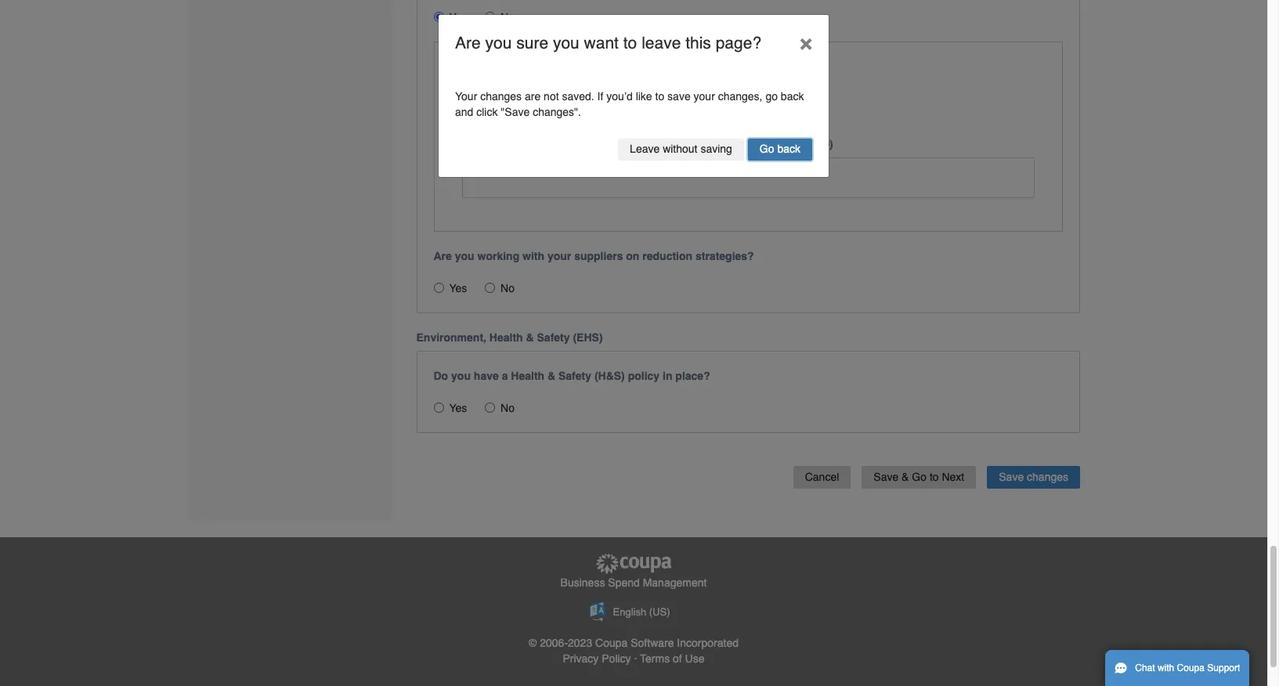 Task type: describe. For each thing, give the bounding box(es) containing it.
privacy policy link
[[563, 653, 631, 665]]

of
[[673, 653, 682, 665]]

terms of use
[[640, 653, 705, 665]]

0 vertical spatial safety
[[537, 332, 570, 344]]

click
[[477, 106, 498, 118]]

0 vertical spatial with
[[539, 138, 561, 151]]

business spend management
[[561, 577, 707, 589]]

working
[[478, 250, 520, 263]]

privacy
[[563, 653, 599, 665]]

coupa supplier portal image
[[595, 553, 673, 575]]

cancel
[[805, 471, 839, 484]]

if
[[598, 90, 604, 103]]

terms
[[640, 653, 670, 665]]

are for are you sure you want to leave this page?
[[455, 33, 481, 52]]

1 no from the top
[[501, 11, 515, 23]]

body?
[[708, 138, 741, 151]]

you for have
[[451, 370, 471, 383]]

2006-
[[540, 637, 568, 649]]

saved.
[[562, 90, 595, 103]]

& inside button
[[902, 471, 909, 484]]

changes for your
[[480, 90, 522, 103]]

In accordance with which agency or standards body? (e.g. SBTi, TCFD) text field
[[462, 158, 1035, 198]]

next
[[942, 471, 965, 484]]

1 vertical spatial &
[[548, 370, 556, 383]]

(h&s)
[[595, 370, 625, 383]]

saving
[[701, 143, 733, 155]]

like
[[636, 90, 652, 103]]

english (us)
[[613, 607, 670, 618]]

are you working with your suppliers on reduction strategies?
[[434, 250, 754, 263]]

0 horizontal spatial to
[[624, 33, 637, 52]]

©
[[529, 637, 537, 649]]

chat with coupa support button
[[1106, 650, 1250, 686]]

do
[[434, 370, 448, 383]]

© 2006-2023 coupa software incorporated
[[529, 637, 739, 649]]

want
[[584, 33, 619, 52]]

policy
[[602, 653, 631, 665]]

go inside button
[[912, 471, 927, 484]]

support
[[1208, 663, 1241, 674]]

By which year? text field
[[463, 96, 638, 120]]

in accordance with which agency or standards body? (e.g. sbti, tcfd)
[[462, 138, 834, 151]]

place?
[[676, 370, 710, 383]]

business
[[561, 577, 605, 589]]

changes,
[[718, 90, 763, 103]]

you right sure
[[553, 33, 580, 52]]

you for sure
[[485, 33, 512, 52]]

reduction
[[643, 250, 693, 263]]

save for save & go to next
[[874, 471, 899, 484]]

which
[[564, 138, 595, 151]]

are you sure you want to leave this page?
[[455, 33, 762, 52]]

× button
[[783, 14, 829, 69]]

chat
[[1136, 663, 1155, 674]]

×
[[800, 29, 813, 54]]

no for working
[[501, 282, 515, 295]]

to inside button
[[930, 471, 939, 484]]

terms of use link
[[640, 653, 705, 665]]

management
[[643, 577, 707, 589]]

leave without saving
[[630, 143, 733, 155]]

and
[[455, 106, 474, 118]]

you'd
[[607, 90, 633, 103]]

privacy policy
[[563, 653, 631, 665]]

environment, health & safety (ehs)
[[416, 332, 603, 344]]

1 vertical spatial health
[[511, 370, 545, 383]]

(us)
[[649, 607, 670, 618]]



Task type: vqa. For each thing, say whether or not it's contained in the screenshot.
bottommost Safety
yes



Task type: locate. For each thing, give the bounding box(es) containing it.
health
[[490, 332, 523, 344], [511, 370, 545, 383]]

0 vertical spatial coupa
[[596, 637, 628, 649]]

go
[[760, 143, 775, 155], [912, 471, 927, 484]]

with right working at the top left of page
[[523, 250, 545, 263]]

with
[[539, 138, 561, 151], [523, 250, 545, 263], [1158, 663, 1175, 674]]

a
[[502, 370, 508, 383]]

spend
[[608, 577, 640, 589]]

0 vertical spatial no
[[501, 11, 515, 23]]

1 vertical spatial changes
[[1027, 471, 1069, 484]]

1 horizontal spatial changes
[[1027, 471, 1069, 484]]

coupa
[[596, 637, 628, 649], [1177, 663, 1205, 674]]

with left which
[[539, 138, 561, 151]]

to right like
[[655, 90, 665, 103]]

back
[[781, 90, 804, 103], [778, 143, 801, 155]]

on
[[626, 250, 640, 263]]

to inside your changes are not saved. if you'd like to save your changes, go back and click "save changes".
[[655, 90, 665, 103]]

save
[[668, 90, 691, 103]]

are inside the '×' dialog
[[455, 33, 481, 52]]

in
[[462, 138, 472, 151]]

environment,
[[416, 332, 487, 344]]

2023
[[568, 637, 593, 649]]

in
[[663, 370, 673, 383]]

1 vertical spatial coupa
[[1177, 663, 1205, 674]]

have
[[474, 370, 499, 383]]

(e.g.
[[744, 138, 767, 151]]

suppliers
[[574, 250, 623, 263]]

0 horizontal spatial coupa
[[596, 637, 628, 649]]

1 vertical spatial your
[[548, 250, 571, 263]]

2 yes from the top
[[449, 282, 467, 295]]

do you have a health & safety (h&s) policy in place?
[[434, 370, 710, 383]]

save & go to next
[[874, 471, 965, 484]]

leave
[[630, 143, 660, 155]]

or
[[639, 138, 650, 151]]

not
[[544, 90, 559, 103]]

1 horizontal spatial go
[[912, 471, 927, 484]]

1 vertical spatial back
[[778, 143, 801, 155]]

yes for are
[[449, 282, 467, 295]]

0 vertical spatial changes
[[480, 90, 522, 103]]

leave without saving button
[[618, 138, 744, 161]]

0 vertical spatial health
[[490, 332, 523, 344]]

health right "a" at bottom left
[[511, 370, 545, 383]]

are left working at the top left of page
[[434, 250, 452, 263]]

your inside your changes are not saved. if you'd like to save your changes, go back and click "save changes".
[[694, 90, 715, 103]]

2 vertical spatial with
[[1158, 663, 1175, 674]]

"save
[[501, 106, 530, 118]]

3 yes from the top
[[449, 402, 467, 415]]

are up your
[[455, 33, 481, 52]]

this
[[686, 33, 711, 52]]

changes inside button
[[1027, 471, 1069, 484]]

you for working
[[455, 250, 475, 263]]

cancel link
[[794, 466, 851, 489]]

0 vertical spatial to
[[624, 33, 637, 52]]

changes".
[[533, 106, 581, 118]]

incorporated
[[677, 637, 739, 649]]

your left suppliers
[[548, 250, 571, 263]]

1 vertical spatial no
[[501, 282, 515, 295]]

1 horizontal spatial to
[[655, 90, 665, 103]]

1 horizontal spatial &
[[548, 370, 556, 383]]

1 horizontal spatial your
[[694, 90, 715, 103]]

1 vertical spatial go
[[912, 471, 927, 484]]

safety
[[537, 332, 570, 344], [559, 370, 592, 383]]

to right want
[[624, 33, 637, 52]]

sbti,
[[770, 138, 798, 151]]

1 vertical spatial are
[[434, 250, 452, 263]]

safety left (ehs)
[[537, 332, 570, 344]]

× dialog
[[438, 14, 830, 178]]

2 horizontal spatial &
[[902, 471, 909, 484]]

back right go
[[781, 90, 804, 103]]

2 no from the top
[[501, 282, 515, 295]]

go
[[766, 90, 778, 103]]

1 vertical spatial safety
[[559, 370, 592, 383]]

strategies?
[[696, 250, 754, 263]]

you left working at the top left of page
[[455, 250, 475, 263]]

safety left (h&s)
[[559, 370, 592, 383]]

tcfd)
[[801, 138, 834, 151]]

1 horizontal spatial coupa
[[1177, 663, 1205, 674]]

3 no from the top
[[501, 402, 515, 415]]

1 horizontal spatial are
[[455, 33, 481, 52]]

you right do on the bottom left
[[451, 370, 471, 383]]

& up do you have a health & safety (h&s) policy in place?
[[526, 332, 534, 344]]

are
[[455, 33, 481, 52], [434, 250, 452, 263]]

back inside button
[[778, 143, 801, 155]]

0 vertical spatial go
[[760, 143, 775, 155]]

you left sure
[[485, 33, 512, 52]]

leave
[[642, 33, 681, 52]]

with inside button
[[1158, 663, 1175, 674]]

your
[[694, 90, 715, 103], [548, 250, 571, 263]]

save changes button
[[988, 466, 1081, 489]]

no for have
[[501, 402, 515, 415]]

back inside your changes are not saved. if you'd like to save your changes, go back and click "save changes".
[[781, 90, 804, 103]]

& left next
[[902, 471, 909, 484]]

without
[[663, 143, 698, 155]]

1 vertical spatial to
[[655, 90, 665, 103]]

save right next
[[999, 471, 1024, 484]]

&
[[526, 332, 534, 344], [548, 370, 556, 383], [902, 471, 909, 484]]

save changes
[[999, 471, 1069, 484]]

0 vertical spatial are
[[455, 33, 481, 52]]

chat with coupa support
[[1136, 663, 1241, 674]]

sure
[[517, 33, 549, 52]]

yes
[[449, 11, 467, 23], [449, 282, 467, 295], [449, 402, 467, 415]]

coupa inside button
[[1177, 663, 1205, 674]]

accordance
[[475, 138, 536, 151]]

0 vertical spatial back
[[781, 90, 804, 103]]

0 horizontal spatial your
[[548, 250, 571, 263]]

0 vertical spatial &
[[526, 332, 534, 344]]

your right save
[[694, 90, 715, 103]]

2 vertical spatial &
[[902, 471, 909, 484]]

go back button
[[748, 138, 813, 161]]

coupa up "policy"
[[596, 637, 628, 649]]

0 vertical spatial your
[[694, 90, 715, 103]]

with right chat
[[1158, 663, 1175, 674]]

2 vertical spatial yes
[[449, 402, 467, 415]]

save & go to next button
[[862, 466, 977, 489]]

None radio
[[434, 12, 444, 22], [434, 283, 444, 293], [485, 283, 495, 293], [434, 403, 444, 413], [485, 403, 495, 413], [434, 12, 444, 22], [434, 283, 444, 293], [485, 283, 495, 293], [434, 403, 444, 413], [485, 403, 495, 413]]

are
[[525, 90, 541, 103]]

to left next
[[930, 471, 939, 484]]

1 vertical spatial with
[[523, 250, 545, 263]]

2 save from the left
[[999, 471, 1024, 484]]

go up 'in accordance with which agency or standards body? (e.g. sbti, tcfd)' text box
[[760, 143, 775, 155]]

1 vertical spatial yes
[[449, 282, 467, 295]]

go inside button
[[760, 143, 775, 155]]

save for save changes
[[999, 471, 1024, 484]]

yes for do
[[449, 402, 467, 415]]

None radio
[[485, 12, 495, 22]]

go back
[[760, 143, 801, 155]]

save
[[874, 471, 899, 484], [999, 471, 1024, 484]]

(ehs)
[[573, 332, 603, 344]]

your changes are not saved. if you'd like to save your changes, go back and click "save changes".
[[455, 90, 804, 118]]

2 vertical spatial no
[[501, 402, 515, 415]]

2 vertical spatial to
[[930, 471, 939, 484]]

health up "a" at bottom left
[[490, 332, 523, 344]]

back right (e.g.
[[778, 143, 801, 155]]

0 horizontal spatial &
[[526, 332, 534, 344]]

1 horizontal spatial save
[[999, 471, 1024, 484]]

standards
[[653, 138, 705, 151]]

agency
[[598, 138, 636, 151]]

coupa left support
[[1177, 663, 1205, 674]]

to
[[624, 33, 637, 52], [655, 90, 665, 103], [930, 471, 939, 484]]

software
[[631, 637, 674, 649]]

changes inside your changes are not saved. if you'd like to save your changes, go back and click "save changes".
[[480, 90, 522, 103]]

use
[[685, 653, 705, 665]]

0 vertical spatial yes
[[449, 11, 467, 23]]

2 horizontal spatial to
[[930, 471, 939, 484]]

are for are you working with your suppliers on reduction strategies?
[[434, 250, 452, 263]]

your
[[455, 90, 477, 103]]

changes
[[480, 90, 522, 103], [1027, 471, 1069, 484]]

save right cancel
[[874, 471, 899, 484]]

page?
[[716, 33, 762, 52]]

changes for save
[[1027, 471, 1069, 484]]

english
[[613, 607, 647, 618]]

& right "a" at bottom left
[[548, 370, 556, 383]]

0 horizontal spatial save
[[874, 471, 899, 484]]

1 yes from the top
[[449, 11, 467, 23]]

no
[[501, 11, 515, 23], [501, 282, 515, 295], [501, 402, 515, 415]]

policy
[[628, 370, 660, 383]]

0 horizontal spatial are
[[434, 250, 452, 263]]

go left next
[[912, 471, 927, 484]]

0 horizontal spatial go
[[760, 143, 775, 155]]

0 horizontal spatial changes
[[480, 90, 522, 103]]

1 save from the left
[[874, 471, 899, 484]]



